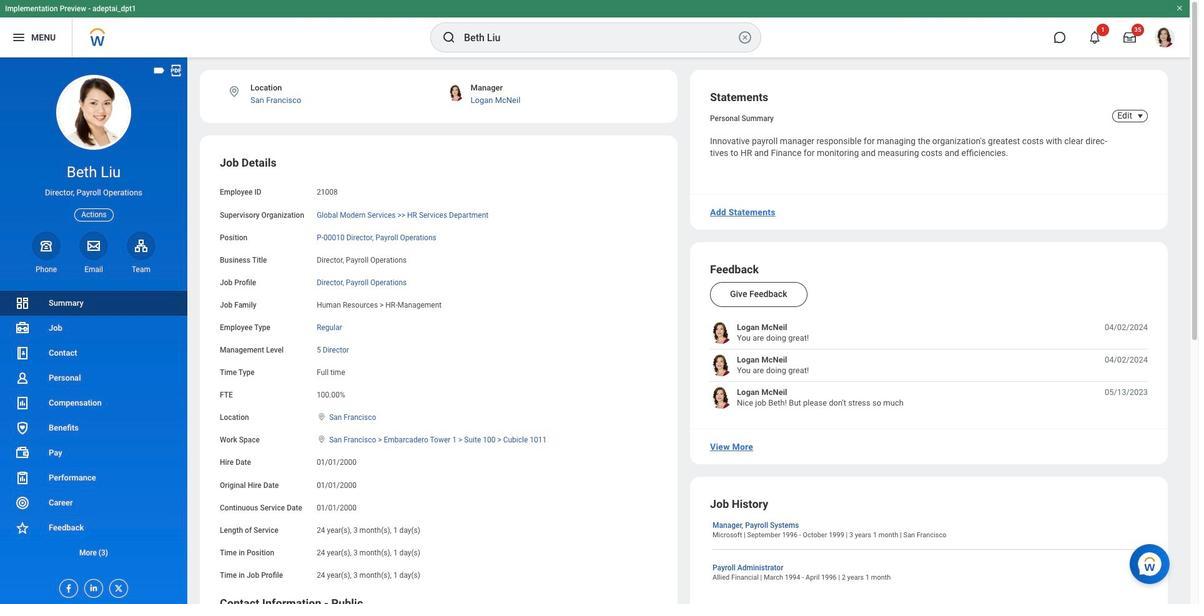 Task type: describe. For each thing, give the bounding box(es) containing it.
justify image
[[11, 30, 26, 45]]

1 vertical spatial location image
[[317, 413, 327, 422]]

caret down image
[[1133, 111, 1148, 121]]

close environment banner image
[[1176, 4, 1184, 12]]

email beth liu element
[[79, 265, 108, 275]]

view printable version (pdf) image
[[169, 64, 183, 77]]

summary image
[[15, 296, 30, 311]]

search image
[[442, 30, 457, 45]]

view team image
[[134, 238, 149, 253]]

location image
[[317, 436, 327, 444]]

personal image
[[15, 371, 30, 386]]

contact image
[[15, 346, 30, 361]]

phone image
[[37, 238, 55, 253]]

feedback image
[[15, 521, 30, 536]]

full time element
[[317, 366, 345, 377]]

0 horizontal spatial location image
[[227, 85, 241, 99]]

benefits image
[[15, 421, 30, 436]]

inbox large image
[[1124, 31, 1136, 44]]

notifications large image
[[1089, 31, 1101, 44]]

career image
[[15, 496, 30, 511]]

0 horizontal spatial list
[[0, 291, 187, 566]]



Task type: locate. For each thing, give the bounding box(es) containing it.
team beth liu element
[[127, 265, 156, 275]]

0 vertical spatial employee's photo (logan mcneil) image
[[710, 322, 732, 344]]

job image
[[15, 321, 30, 336]]

tag image
[[152, 64, 166, 77]]

employee's photo (logan mcneil) image
[[710, 322, 732, 344], [710, 355, 732, 376], [710, 387, 732, 409]]

list
[[0, 291, 187, 566], [710, 322, 1148, 409]]

linkedin image
[[85, 580, 99, 593]]

pay image
[[15, 446, 30, 461]]

banner
[[0, 0, 1190, 57]]

0 vertical spatial location image
[[227, 85, 241, 99]]

1 horizontal spatial list
[[710, 322, 1148, 409]]

x circle image
[[738, 30, 753, 45]]

1 horizontal spatial location image
[[317, 413, 327, 422]]

3 employee's photo (logan mcneil) image from the top
[[710, 387, 732, 409]]

mail image
[[86, 238, 101, 253]]

2 vertical spatial employee's photo (logan mcneil) image
[[710, 387, 732, 409]]

phone beth liu element
[[32, 265, 61, 275]]

location image
[[227, 85, 241, 99], [317, 413, 327, 422]]

1 employee's photo (logan mcneil) image from the top
[[710, 322, 732, 344]]

group
[[220, 156, 658, 581]]

1 vertical spatial employee's photo (logan mcneil) image
[[710, 355, 732, 376]]

2 employee's photo (logan mcneil) image from the top
[[710, 355, 732, 376]]

Search Workday  search field
[[464, 24, 735, 51]]

x image
[[110, 580, 124, 594]]

profile logan mcneil image
[[1155, 27, 1175, 50]]

compensation image
[[15, 396, 30, 411]]

performance image
[[15, 471, 30, 486]]

facebook image
[[60, 580, 74, 594]]

navigation pane region
[[0, 57, 187, 605]]

personal summary element
[[710, 112, 774, 123]]



Task type: vqa. For each thing, say whether or not it's contained in the screenshot.
close environment banner "image"
yes



